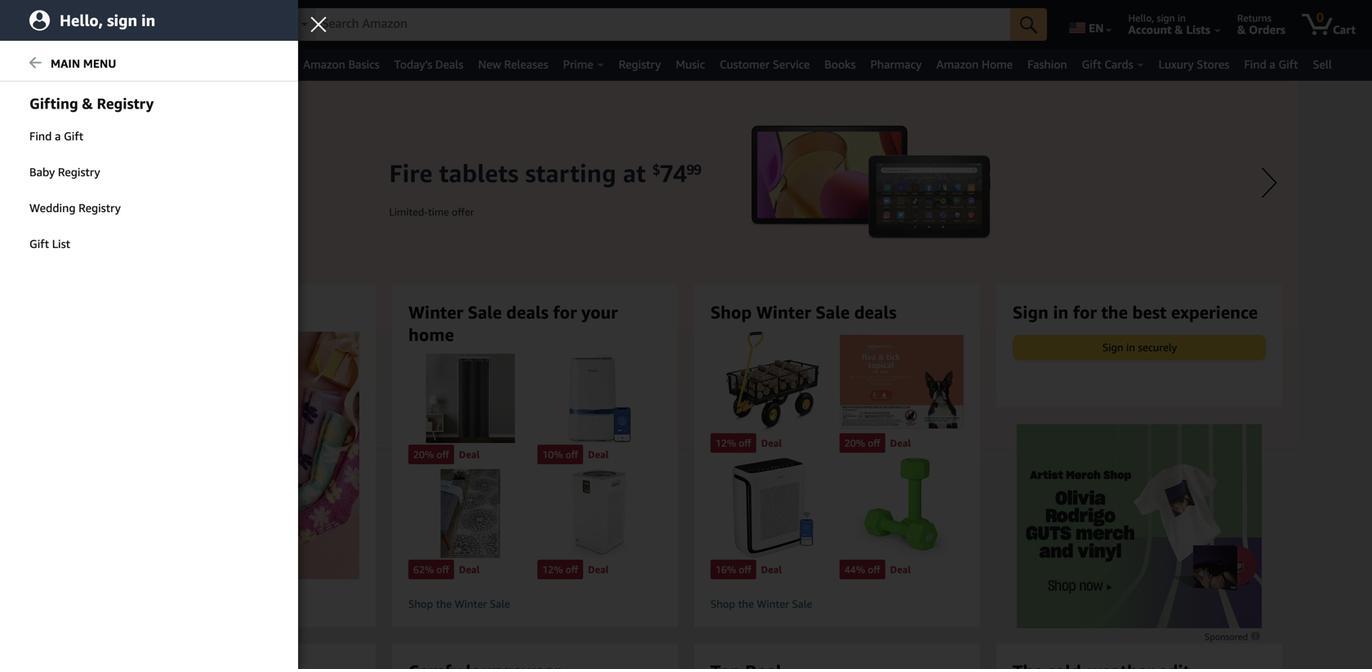 Task type: describe. For each thing, give the bounding box(es) containing it.
wedding
[[29, 201, 76, 215]]

deal for joydeco door curtain closet door, closet curtain for open closet, closet curtains for bedroom closet door, door curtains for doorways privacy bedroom(40wx78l) image
[[459, 449, 480, 461]]

gifting
[[29, 95, 78, 112]]

0 vertical spatial find a gift link
[[1237, 53, 1306, 76]]

& for returns
[[1238, 23, 1246, 36]]

62% off
[[413, 564, 449, 576]]

delivering to mahwah 07430 update location
[[125, 12, 253, 36]]

navigation navigation
[[0, 0, 1372, 81]]

gift left list
[[29, 237, 49, 251]]

all button
[[9, 49, 57, 81]]

off for kenmore pm3020 air purifiers with h13 true hepa filter, covers up to 1500 sq.foot, 24db silentclean 3-stage hepa filtration system, 5 speeds for home large room, kitchens & bedroom image
[[566, 564, 578, 576]]

medical care link
[[57, 53, 148, 76]]

amazon image
[[15, 15, 94, 39]]

2 deals from the left
[[854, 302, 897, 323]]

luxury stores link
[[1152, 53, 1237, 76]]

all
[[34, 58, 49, 71]]

0 horizontal spatial hello,
[[60, 11, 103, 30]]

& for account
[[1175, 23, 1183, 36]]

amazon basics flea and tick topical treatment for small dogs (5 -22 pounds), 6 count (previously solimo) image
[[840, 332, 964, 432]]

best
[[1133, 302, 1167, 323]]

gift left sell
[[1279, 58, 1298, 71]]

registry inside navigation navigation
[[619, 58, 661, 71]]

deal for vevor steel garden cart, heavy duty 900 lbs capacity, with removable mesh sides to convert into flatbed, utility metal wagon with 180° rotating handle and 10 in tires, perfect for farm, yard image
[[761, 438, 782, 449]]

0 horizontal spatial find a gift link
[[0, 119, 298, 154]]

vevor steel garden cart, heavy duty 900 lbs capacity, with removable mesh sides to convert into flatbed, utility metal wagon with 180° rotating handle and 10 in tires, perfect for farm, yard image
[[711, 332, 835, 432]]

find for top find a gift link
[[1244, 58, 1267, 71]]

amazon home
[[937, 58, 1013, 71]]

main menu
[[51, 57, 116, 70]]

sign inside navigation navigation
[[1157, 12, 1175, 24]]

gift inside "link"
[[1082, 58, 1102, 71]]

service
[[773, 58, 810, 71]]

music link
[[668, 53, 712, 76]]

main
[[51, 57, 80, 70]]

wedding registry link
[[0, 191, 298, 225]]

sign in securely link
[[1014, 336, 1265, 360]]

the for winter sale deals for your home
[[436, 598, 452, 611]]

off for levoit air purifiers for home large room up to 1900 ft² in 1 hr with washable filters, air quality monitor, smart wifi, hepa filter captures allergies, pet hair, smoke, pollen in bedroom, vital 200s image
[[739, 564, 751, 576]]

baby registry
[[29, 165, 100, 179]]

location
[[167, 23, 211, 36]]

registry
[[97, 95, 154, 112]]

your
[[582, 302, 618, 323]]

securely
[[1138, 341, 1177, 354]]

customer service
[[720, 58, 810, 71]]

fire tablets starting at $74.99. limited-time offer. image
[[74, 81, 1299, 571]]

shop the winter sale for shop winter sale deals
[[711, 598, 812, 611]]

hello, sign in link
[[0, 0, 298, 41]]

2 horizontal spatial the
[[1102, 302, 1128, 323]]

winter inside winter sale deals for your home
[[408, 302, 463, 323]]

deal for "amazon basics flea and tick topical treatment for small dogs (5 -22 pounds), 6 count (previously solimo)" image
[[890, 438, 911, 449]]

basics
[[348, 58, 380, 71]]

to
[[172, 12, 182, 24]]

gift cards
[[1082, 58, 1134, 71]]

wedding registry
[[29, 201, 121, 215]]

registry link
[[611, 53, 668, 76]]

2 for from the left
[[1073, 302, 1097, 323]]

sell
[[1313, 58, 1332, 71]]

16%
[[716, 564, 736, 576]]

12% for vevor steel garden cart, heavy duty 900 lbs capacity, with removable mesh sides to convert into flatbed, utility metal wagon with 180° rotating handle and 10 in tires, perfect for farm, yard image
[[716, 438, 736, 449]]

returns
[[1238, 12, 1272, 24]]

amazon for amazon home
[[937, 58, 979, 71]]

hello, sign in inside navigation navigation
[[1129, 12, 1186, 24]]

pharmacy link
[[863, 53, 929, 76]]

off for rugshop modern floral circles design for living room,bedroom,home office,kitchen non shedding runner rug 2' x 7' 2" gray image
[[437, 564, 449, 576]]

experience
[[1171, 302, 1258, 323]]

orders
[[1249, 23, 1286, 36]]

customer
[[720, 58, 770, 71]]

find for find a gift link to the left
[[29, 129, 52, 143]]

books link
[[817, 53, 863, 76]]

luxury
[[1159, 58, 1194, 71]]

delivering
[[125, 12, 170, 24]]

shop the winter sale link for winter sale deals for your home
[[408, 598, 662, 612]]

today's
[[394, 58, 432, 71]]

16% off
[[716, 564, 751, 576]]

44% off
[[845, 564, 881, 576]]

off for vevor steel garden cart, heavy duty 900 lbs capacity, with removable mesh sides to convert into flatbed, utility metal wagon with 180° rotating handle and 10 in tires, perfect for farm, yard image
[[739, 438, 751, 449]]

off for joydeco door curtain closet door, closet curtain for open closet, closet curtains for bedroom closet door, door curtains for doorways privacy bedroom(40wx78l) image
[[437, 449, 449, 461]]

deals inside winter sale deals for your home
[[506, 302, 549, 323]]

hello, inside navigation navigation
[[1129, 12, 1154, 24]]

20% for "amazon basics flea and tick topical treatment for small dogs (5 -22 pounds), 6 count (previously solimo)" image
[[845, 438, 865, 449]]

shop for shop winter sale deals
[[711, 598, 735, 611]]

amazon basics link
[[296, 53, 387, 76]]

en link
[[1060, 4, 1120, 45]]

sponsored
[[1205, 632, 1251, 643]]

new releases
[[478, 58, 548, 71]]

list
[[52, 237, 70, 251]]

fashion link
[[1020, 53, 1075, 76]]

cart
[[1333, 23, 1356, 36]]

Search Amazon text field
[[315, 9, 1011, 40]]

medical care
[[64, 58, 130, 71]]

medical
[[64, 58, 104, 71]]

off for levoit 4l smart cool mist humidifier for home bedroom with essential oils, customize humidity for baby & plants, app & voice control, schedule, timer, last up to 40hrs, whisper quiet, handle design image on the left bottom
[[566, 449, 578, 461]]

prime link
[[556, 53, 611, 76]]

care
[[107, 58, 130, 71]]

luxury stores
[[1159, 58, 1230, 71]]

registry for baby registry
[[58, 165, 100, 179]]

none search field inside navigation navigation
[[273, 8, 1047, 42]]

20% off for joydeco door curtain closet door, closet curtain for open closet, closet curtains for bedroom closet door, door curtains for doorways privacy bedroom(40wx78l) image
[[413, 449, 449, 461]]

gifting & registry
[[29, 95, 154, 112]]

baby
[[29, 165, 55, 179]]

deals
[[435, 58, 464, 71]]

62%
[[413, 564, 434, 576]]

prime
[[563, 58, 593, 71]]

kenmore pm3020 air purifiers with h13 true hepa filter, covers up to 1500 sq.foot, 24db silentclean 3-stage hepa filtration system, 5 speeds for home large room, kitchens & bedroom image
[[538, 470, 662, 559]]

joydeco door curtain closet door, closet curtain for open closet, closet curtains for bedroom closet door, door curtains for doorways privacy bedroom(40wx78l) image
[[408, 354, 533, 443]]

gift up baby registry
[[64, 129, 83, 143]]

books
[[825, 58, 856, 71]]

off for "amazon basics flea and tick topical treatment for small dogs (5 -22 pounds), 6 count (previously solimo)" image
[[868, 438, 881, 449]]



Task type: locate. For each thing, give the bounding box(es) containing it.
sell link
[[1306, 53, 1340, 76]]

1 horizontal spatial deals
[[854, 302, 897, 323]]

find down gifting
[[29, 129, 52, 143]]

deal right 16% off
[[761, 564, 782, 576]]

10% off
[[542, 449, 578, 461]]

& for gifting
[[82, 95, 93, 112]]

releases
[[504, 58, 548, 71]]

find inside navigation navigation
[[1244, 58, 1267, 71]]

find a gift down orders
[[1244, 58, 1298, 71]]

levoit air purifiers for home large room up to 1900 ft² in 1 hr with washable filters, air quality monitor, smart wifi, hepa filter captures allergies, pet hair, smoke, pollen in bedroom, vital 200s image
[[711, 458, 835, 559]]

deal right 10% off
[[588, 449, 609, 461]]

1 shop the winter sale link from the left
[[408, 598, 662, 612]]

for left "your"
[[553, 302, 577, 323]]

1 horizontal spatial 20% off
[[845, 438, 881, 449]]

account
[[1129, 23, 1172, 36]]

1 horizontal spatial 12% off
[[716, 438, 751, 449]]

find a gift
[[1244, 58, 1298, 71], [29, 129, 83, 143]]

in
[[141, 11, 155, 30], [1178, 12, 1186, 24], [1053, 302, 1069, 323], [1127, 341, 1135, 354]]

registry right the wedding
[[79, 201, 121, 215]]

07430
[[225, 12, 253, 24]]

12% off down kenmore pm3020 air purifiers with h13 true hepa filter, covers up to 1500 sq.foot, 24db silentclean 3-stage hepa filtration system, 5 speeds for home large room, kitchens & bedroom image
[[542, 564, 578, 576]]

1 horizontal spatial sign
[[1157, 12, 1175, 24]]

1 horizontal spatial for
[[1073, 302, 1097, 323]]

0
[[1317, 9, 1324, 25]]

20% off down joydeco door curtain closet door, closet curtain for open closet, closet curtains for bedroom closet door, door curtains for doorways privacy bedroom(40wx78l) image
[[413, 449, 449, 461]]

the left best
[[1102, 302, 1128, 323]]

off right 44%
[[868, 564, 881, 576]]

1 deals from the left
[[506, 302, 549, 323]]

deal down kenmore pm3020 air purifiers with h13 true hepa filter, covers up to 1500 sq.foot, 24db silentclean 3-stage hepa filtration system, 5 speeds for home large room, kitchens & bedroom image
[[588, 564, 609, 576]]

customer service link
[[712, 53, 817, 76]]

amazon
[[303, 58, 345, 71], [937, 58, 979, 71]]

12% down vevor steel garden cart, heavy duty 900 lbs capacity, with removable mesh sides to convert into flatbed, utility metal wagon with 180° rotating handle and 10 in tires, perfect for farm, yard image
[[716, 438, 736, 449]]

0 horizontal spatial sign
[[1013, 302, 1049, 323]]

new
[[478, 58, 501, 71]]

update
[[125, 23, 164, 36]]

2 horizontal spatial &
[[1238, 23, 1246, 36]]

sign in for the best experience
[[1013, 302, 1258, 323]]

0 vertical spatial find
[[1244, 58, 1267, 71]]

12% off for kenmore pm3020 air purifiers with h13 true hepa filter, covers up to 1500 sq.foot, 24db silentclean 3-stage hepa filtration system, 5 speeds for home large room, kitchens & bedroom image
[[542, 564, 578, 576]]

10%
[[542, 449, 563, 461]]

1 vertical spatial find
[[29, 129, 52, 143]]

rugshop modern floral circles design for living room,bedroom,home office,kitchen non shedding runner rug 2' x 7' 2" gray image
[[408, 470, 533, 559]]

1 horizontal spatial shop the winter sale
[[711, 598, 812, 611]]

hello,
[[60, 11, 103, 30], [1129, 12, 1154, 24]]

registry up wedding registry
[[58, 165, 100, 179]]

account & lists
[[1129, 23, 1211, 36]]

sale inside winter sale deals for your home
[[468, 302, 502, 323]]

12%
[[716, 438, 736, 449], [542, 564, 563, 576]]

& left orders
[[1238, 23, 1246, 36]]

1 vertical spatial find a gift link
[[0, 119, 298, 154]]

None submit
[[1011, 8, 1047, 41]]

sponsored link
[[1205, 630, 1262, 645]]

for inside winter sale deals for your home
[[553, 302, 577, 323]]

the down "62% off"
[[436, 598, 452, 611]]

a inside navigation
[[1270, 58, 1276, 71]]

returns & orders
[[1238, 12, 1286, 36]]

find a gift link
[[1237, 53, 1306, 76], [0, 119, 298, 154]]

deal right 44% off
[[890, 564, 911, 576]]

a down gifting
[[55, 129, 61, 143]]

the for shop winter sale deals
[[738, 598, 754, 611]]

1 vertical spatial find a gift
[[29, 129, 83, 143]]

sponsored ad element
[[1017, 425, 1262, 629]]

0 horizontal spatial 12% off
[[542, 564, 578, 576]]

1 horizontal spatial the
[[738, 598, 754, 611]]

off
[[739, 438, 751, 449], [868, 438, 881, 449], [437, 449, 449, 461], [566, 449, 578, 461], [437, 564, 449, 576], [566, 564, 578, 576], [739, 564, 751, 576], [868, 564, 881, 576]]

0 horizontal spatial for
[[553, 302, 577, 323]]

shop winter sale deals image
[[78, 332, 387, 580]]

gift list link
[[0, 227, 298, 261]]

2 vertical spatial registry
[[79, 201, 121, 215]]

sign inside the hello, sign in link
[[107, 11, 137, 30]]

new releases link
[[471, 53, 556, 76]]

leave feedback on sponsored ad element
[[1205, 632, 1262, 643]]

lists
[[1186, 23, 1211, 36]]

for left best
[[1073, 302, 1097, 323]]

shop
[[711, 302, 752, 323], [408, 598, 433, 611], [711, 598, 735, 611]]

12% off for vevor steel garden cart, heavy duty 900 lbs capacity, with removable mesh sides to convert into flatbed, utility metal wagon with 180° rotating handle and 10 in tires, perfect for farm, yard image
[[716, 438, 751, 449]]

gift list
[[29, 237, 70, 251]]

2 amazon from the left
[[937, 58, 979, 71]]

deal right "62% off"
[[459, 564, 480, 576]]

deal for levoit 4l smart cool mist humidifier for home bedroom with essential oils, customize humidity for baby & plants, app & voice control, schedule, timer, last up to 40hrs, whisper quiet, handle design image on the left bottom
[[588, 449, 609, 461]]

music
[[676, 58, 705, 71]]

1 horizontal spatial shop the winter sale link
[[711, 598, 964, 612]]

shop for winter sale deals for your home
[[408, 598, 433, 611]]

gift left cards
[[1082, 58, 1102, 71]]

0 horizontal spatial deals
[[506, 302, 549, 323]]

0 horizontal spatial the
[[436, 598, 452, 611]]

1 horizontal spatial amazon
[[937, 58, 979, 71]]

gift
[[1082, 58, 1102, 71], [1279, 58, 1298, 71], [64, 129, 83, 143], [29, 237, 49, 251]]

hello, right the en
[[1129, 12, 1154, 24]]

deals
[[506, 302, 549, 323], [854, 302, 897, 323]]

2 shop the winter sale from the left
[[711, 598, 812, 611]]

a down orders
[[1270, 58, 1276, 71]]

0 horizontal spatial sign
[[107, 11, 137, 30]]

0 horizontal spatial 12%
[[542, 564, 563, 576]]

hello, sign in
[[60, 11, 155, 30], [1129, 12, 1186, 24]]

sale
[[468, 302, 502, 323], [816, 302, 850, 323], [490, 598, 510, 611], [792, 598, 812, 611]]

home
[[408, 325, 454, 345]]

0 horizontal spatial find a gift
[[29, 129, 83, 143]]

off down joydeco door curtain closet door, closet curtain for open closet, closet curtains for bedroom closet door, door curtains for doorways privacy bedroom(40wx78l) image
[[437, 449, 449, 461]]

sign for sign in securely
[[1103, 341, 1124, 354]]

shop the winter sale
[[408, 598, 510, 611], [711, 598, 812, 611]]

shop the winter sale for winter sale deals for your home
[[408, 598, 510, 611]]

20% down "amazon basics flea and tick topical treatment for small dogs (5 -22 pounds), 6 count (previously solimo)" image
[[845, 438, 865, 449]]

none submit inside search field
[[1011, 8, 1047, 41]]

home
[[982, 58, 1013, 71]]

0 horizontal spatial &
[[82, 95, 93, 112]]

deal
[[761, 438, 782, 449], [890, 438, 911, 449], [459, 449, 480, 461], [588, 449, 609, 461], [459, 564, 480, 576], [588, 564, 609, 576], [761, 564, 782, 576], [890, 564, 911, 576]]

0 horizontal spatial find
[[29, 129, 52, 143]]

deals left "your"
[[506, 302, 549, 323]]

deal down "amazon basics flea and tick topical treatment for small dogs (5 -22 pounds), 6 count (previously solimo)" image
[[890, 438, 911, 449]]

0 vertical spatial find a gift
[[1244, 58, 1298, 71]]

winter sale deals for your home
[[408, 302, 618, 345]]

1 vertical spatial registry
[[58, 165, 100, 179]]

20% off for "amazon basics flea and tick topical treatment for small dogs (5 -22 pounds), 6 count (previously solimo)" image
[[845, 438, 881, 449]]

12% off
[[716, 438, 751, 449], [542, 564, 578, 576]]

hello, sign in up menu
[[60, 11, 155, 30]]

shop the winter sale down 16% off
[[711, 598, 812, 611]]

main content
[[0, 81, 1372, 670]]

0 horizontal spatial shop the winter sale
[[408, 598, 510, 611]]

off down "amazon basics flea and tick topical treatment for small dogs (5 -22 pounds), 6 count (previously solimo)" image
[[868, 438, 881, 449]]

menu
[[83, 57, 116, 70]]

shop winter sale deals
[[711, 302, 897, 323]]

amazon left home
[[937, 58, 979, 71]]

find a gift inside navigation navigation
[[1244, 58, 1298, 71]]

off right 62% on the left
[[437, 564, 449, 576]]

hello, sign in left lists
[[1129, 12, 1186, 24]]

off down vevor steel garden cart, heavy duty 900 lbs capacity, with removable mesh sides to convert into flatbed, utility metal wagon with 180° rotating handle and 10 in tires, perfect for farm, yard image
[[739, 438, 751, 449]]

1 horizontal spatial find a gift link
[[1237, 53, 1306, 76]]

off right 10%
[[566, 449, 578, 461]]

for
[[553, 302, 577, 323], [1073, 302, 1097, 323]]

sign for sign in for the best experience
[[1013, 302, 1049, 323]]

1 for from the left
[[553, 302, 577, 323]]

sign left lists
[[1157, 12, 1175, 24]]

0 vertical spatial a
[[1270, 58, 1276, 71]]

shop the winter sale down "62% off"
[[408, 598, 510, 611]]

mahwah
[[184, 12, 222, 24]]

levoit 4l smart cool mist humidifier for home bedroom with essential oils, customize humidity for baby & plants, app & voice control, schedule, timer, last up to 40hrs, whisper quiet, handle design image
[[538, 354, 662, 443]]

20% off
[[845, 438, 881, 449], [413, 449, 449, 461]]

deal for rugshop modern floral circles design for living room,bedroom,home office,kitchen non shedding runner rug 2' x 7' 2" gray image
[[459, 564, 480, 576]]

find down orders
[[1244, 58, 1267, 71]]

& left lists
[[1175, 23, 1183, 36]]

deal for kenmore pm3020 air purifiers with h13 true hepa filter, covers up to 1500 sq.foot, 24db silentclean 3-stage hepa filtration system, 5 speeds for home large room, kitchens & bedroom image
[[588, 564, 609, 576]]

44%
[[845, 564, 865, 576]]

deal down joydeco door curtain closet door, closet curtain for open closet, closet curtains for bedroom closet door, door curtains for doorways privacy bedroom(40wx78l) image
[[459, 449, 480, 461]]

pharmacy
[[871, 58, 922, 71]]

stores
[[1197, 58, 1230, 71]]

20% off down "amazon basics flea and tick topical treatment for small dogs (5 -22 pounds), 6 count (previously solimo)" image
[[845, 438, 881, 449]]

amazon basics
[[303, 58, 380, 71]]

0 vertical spatial 12%
[[716, 438, 736, 449]]

registry
[[619, 58, 661, 71], [58, 165, 100, 179], [79, 201, 121, 215]]

& inside returns & orders
[[1238, 23, 1246, 36]]

fashion
[[1028, 58, 1067, 71]]

find a gift link up baby registry link
[[0, 119, 298, 154]]

main menu link
[[0, 47, 298, 82]]

0 horizontal spatial hello, sign in
[[60, 11, 155, 30]]

1 horizontal spatial find
[[1244, 58, 1267, 71]]

baby registry link
[[0, 155, 298, 190]]

1 vertical spatial sign
[[1103, 341, 1124, 354]]

20% for joydeco door curtain closet door, closet curtain for open closet, closet curtains for bedroom closet door, door curtains for doorways privacy bedroom(40wx78l) image
[[413, 449, 434, 461]]

0 vertical spatial sign
[[1013, 302, 1049, 323]]

cap barbell neoprene dumbbell weights, 8 lb pair, shamrock image
[[840, 458, 964, 559]]

& right gifting
[[82, 95, 93, 112]]

1 shop the winter sale from the left
[[408, 598, 510, 611]]

1 horizontal spatial find a gift
[[1244, 58, 1298, 71]]

in inside navigation navigation
[[1178, 12, 1186, 24]]

shop down 16%
[[711, 598, 735, 611]]

shop up vevor steel garden cart, heavy duty 900 lbs capacity, with removable mesh sides to convert into flatbed, utility metal wagon with 180° rotating handle and 10 in tires, perfect for farm, yard image
[[711, 302, 752, 323]]

hello, up main menu
[[60, 11, 103, 30]]

the
[[1102, 302, 1128, 323], [436, 598, 452, 611], [738, 598, 754, 611]]

12% off down vevor steel garden cart, heavy duty 900 lbs capacity, with removable mesh sides to convert into flatbed, utility metal wagon with 180° rotating handle and 10 in tires, perfect for farm, yard image
[[716, 438, 751, 449]]

0 horizontal spatial amazon
[[303, 58, 345, 71]]

1 horizontal spatial a
[[1270, 58, 1276, 71]]

2 shop the winter sale link from the left
[[711, 598, 964, 612]]

deal down vevor steel garden cart, heavy duty 900 lbs capacity, with removable mesh sides to convert into flatbed, utility metal wagon with 180° rotating handle and 10 in tires, perfect for farm, yard image
[[761, 438, 782, 449]]

1 vertical spatial a
[[55, 129, 61, 143]]

main content containing winter sale deals for your home
[[0, 81, 1372, 670]]

winter
[[408, 302, 463, 323], [756, 302, 811, 323], [455, 598, 487, 611], [757, 598, 789, 611]]

gift cards link
[[1075, 53, 1152, 76]]

0 horizontal spatial a
[[55, 129, 61, 143]]

registry for wedding registry
[[79, 201, 121, 215]]

registry down "search amazon" text field
[[619, 58, 661, 71]]

deal for cap barbell neoprene dumbbell weights, 8 lb pair, shamrock image
[[890, 564, 911, 576]]

sign up care
[[107, 11, 137, 30]]

off for cap barbell neoprene dumbbell weights, 8 lb pair, shamrock image
[[868, 564, 881, 576]]

amazon for amazon basics
[[303, 58, 345, 71]]

off down kenmore pm3020 air purifiers with h13 true hepa filter, covers up to 1500 sq.foot, 24db silentclean 3-stage hepa filtration system, 5 speeds for home large room, kitchens & bedroom image
[[566, 564, 578, 576]]

1 horizontal spatial &
[[1175, 23, 1183, 36]]

None search field
[[273, 8, 1047, 42]]

0 vertical spatial registry
[[619, 58, 661, 71]]

deals up "amazon basics flea and tick topical treatment for small dogs (5 -22 pounds), 6 count (previously solimo)" image
[[854, 302, 897, 323]]

sign
[[107, 11, 137, 30], [1157, 12, 1175, 24]]

0 horizontal spatial 20%
[[413, 449, 434, 461]]

0 horizontal spatial 20% off
[[413, 449, 449, 461]]

shop the winter sale link
[[408, 598, 662, 612], [711, 598, 964, 612]]

20% down joydeco door curtain closet door, closet curtain for open closet, closet curtains for bedroom closet door, door curtains for doorways privacy bedroom(40wx78l) image
[[413, 449, 434, 461]]

the down 16% off
[[738, 598, 754, 611]]

sign in securely
[[1103, 341, 1177, 354]]

1 horizontal spatial hello, sign in
[[1129, 12, 1186, 24]]

find a gift down gifting
[[29, 129, 83, 143]]

1 vertical spatial 12% off
[[542, 564, 578, 576]]

deal for levoit air purifiers for home large room up to 1900 ft² in 1 hr with washable filters, air quality monitor, smart wifi, hepa filter captures allergies, pet hair, smoke, pollen in bedroom, vital 200s image
[[761, 564, 782, 576]]

12% down kenmore pm3020 air purifiers with h13 true hepa filter, covers up to 1500 sq.foot, 24db silentclean 3-stage hepa filtration system, 5 speeds for home large room, kitchens & bedroom image
[[542, 564, 563, 576]]

1 horizontal spatial 20%
[[845, 438, 865, 449]]

find a gift link down orders
[[1237, 53, 1306, 76]]

off right 16%
[[739, 564, 751, 576]]

amazon home link
[[929, 53, 1020, 76]]

shop down 62% on the left
[[408, 598, 433, 611]]

0 vertical spatial 12% off
[[716, 438, 751, 449]]

today's deals
[[394, 58, 464, 71]]

1 horizontal spatial hello,
[[1129, 12, 1154, 24]]

cards
[[1105, 58, 1134, 71]]

1 horizontal spatial 12%
[[716, 438, 736, 449]]

en
[[1089, 21, 1104, 35]]

1 amazon from the left
[[303, 58, 345, 71]]

1 vertical spatial 12%
[[542, 564, 563, 576]]

shop the winter sale link for shop winter sale deals
[[711, 598, 964, 612]]

&
[[1175, 23, 1183, 36], [1238, 23, 1246, 36], [82, 95, 93, 112]]

0 horizontal spatial shop the winter sale link
[[408, 598, 662, 612]]

12% for kenmore pm3020 air purifiers with h13 true hepa filter, covers up to 1500 sq.foot, 24db silentclean 3-stage hepa filtration system, 5 speeds for home large room, kitchens & bedroom image
[[542, 564, 563, 576]]

1 horizontal spatial sign
[[1103, 341, 1124, 354]]

amazon left basics
[[303, 58, 345, 71]]

today's deals link
[[387, 53, 471, 76]]



Task type: vqa. For each thing, say whether or not it's contained in the screenshot.
Camera, Photo & Video
no



